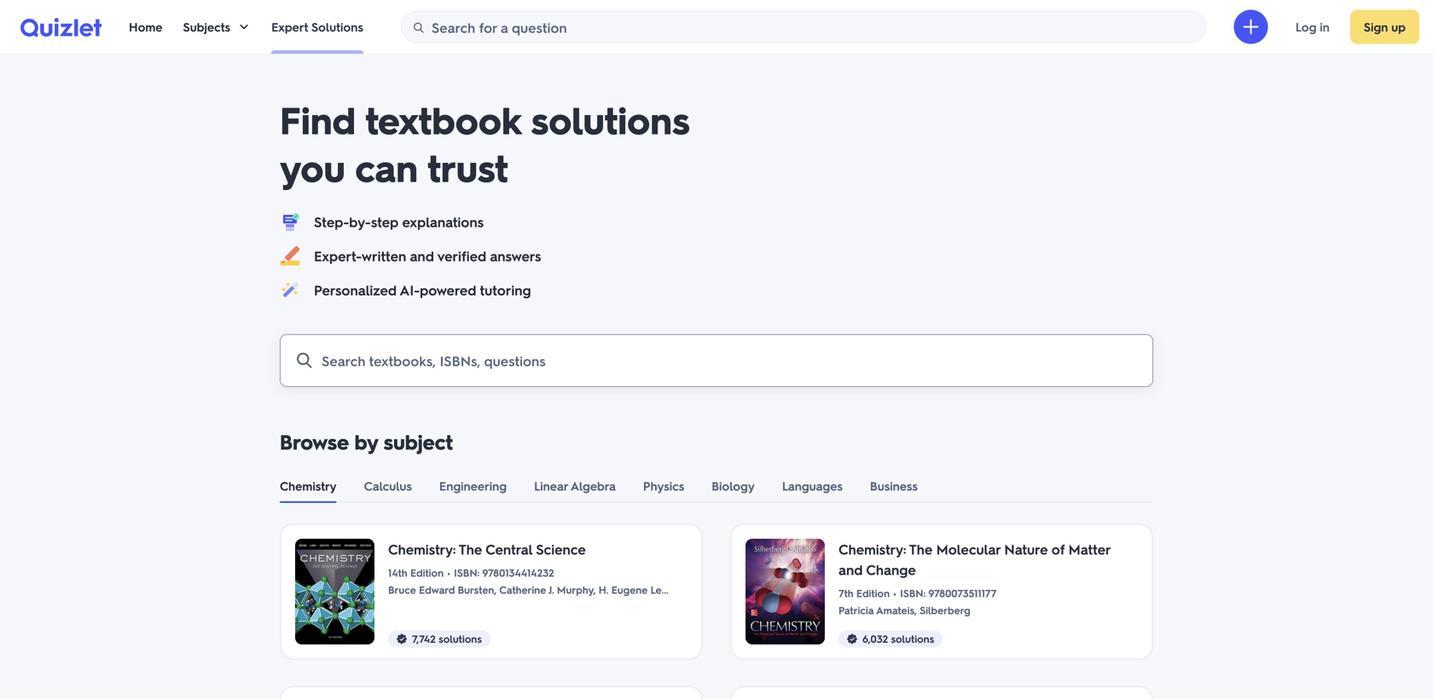 Task type: describe. For each thing, give the bounding box(es) containing it.
subjects
[[183, 19, 230, 35]]

bursten,
[[458, 584, 497, 597]]

subjects button
[[183, 0, 251, 54]]

2 quizlet image from the top
[[20, 18, 102, 37]]

log in button
[[1282, 10, 1343, 44]]

solutions inside find textbook solutions you can trust
[[531, 95, 689, 144]]

step-by-step explanations
[[314, 213, 484, 231]]

caret down image
[[237, 20, 251, 34]]

step
[[371, 213, 398, 231]]

in
[[1320, 19, 1330, 35]]

tab list containing chemistry
[[266, 469, 1167, 503]]

linear algebra
[[534, 479, 616, 494]]

expert
[[271, 19, 308, 35]]

tutoring
[[480, 281, 531, 299]]

biology
[[712, 479, 755, 494]]

9780134414232
[[482, 566, 554, 580]]

calculus
[[364, 479, 412, 494]]

create image
[[1241, 17, 1262, 37]]

Search text field
[[432, 11, 1202, 44]]

6,032 solutions
[[862, 633, 934, 646]]

personalized
[[314, 281, 397, 299]]

expert solutions link
[[271, 0, 363, 54]]

algebra
[[571, 479, 616, 494]]

Search textbooks, ISBNs, questions text field
[[294, 339, 1139, 383]]

silberberg
[[920, 604, 971, 617]]

14th
[[388, 566, 407, 580]]

by-
[[349, 213, 371, 231]]

theodore
[[880, 584, 927, 597]]

the for change
[[909, 540, 933, 558]]

log
[[1296, 19, 1317, 35]]

chemistry: the molecular nature of matter and change 7th edition by patricia amateis, silberberg image
[[746, 539, 825, 645]]

expert-
[[314, 247, 362, 265]]

textbook
[[366, 95, 521, 144]]

h.
[[599, 584, 609, 597]]

matter
[[1069, 540, 1110, 558]]

patricia
[[839, 604, 874, 617]]

woodward,
[[823, 584, 878, 597]]

step-
[[314, 213, 349, 231]]

can
[[355, 142, 418, 192]]

explanations
[[402, 213, 484, 231]]

personalized ai-powered tutoring
[[314, 281, 531, 299]]

trust
[[428, 142, 508, 192]]

home
[[129, 19, 163, 35]]

chemistry
[[280, 479, 337, 494]]

science
[[536, 540, 586, 558]]

chemistry: the molecular nature of matter and change 7th edition • isbn: 9780073511177 patricia amateis, silberberg
[[839, 540, 1110, 617]]

amateis,
[[876, 604, 917, 617]]

physics tab
[[643, 469, 684, 503]]

the for isbn:
[[459, 540, 482, 558]]

business
[[870, 479, 918, 494]]

verified
[[437, 247, 486, 265]]

0 horizontal spatial and
[[410, 247, 434, 265]]

physics
[[643, 479, 684, 494]]

browse by subject
[[280, 429, 453, 455]]

Search field
[[402, 11, 1206, 44]]

expert solutions
[[271, 19, 363, 35]]

edition inside the chemistry: the central science 14th edition • isbn: 9780134414232 bruce edward bursten, catherine j. murphy, h. eugene lemay, matthew e. stoltzfus, patrick woodward, theodore e. brown
[[410, 566, 444, 580]]

powered
[[420, 281, 476, 299]]

verified stamp image for •
[[395, 633, 409, 646]]

ai-
[[400, 281, 420, 299]]

lemay,
[[651, 584, 683, 597]]

browse
[[280, 429, 349, 455]]

isbn: inside chemistry: the molecular nature of matter and change 7th edition • isbn: 9780073511177 patricia amateis, silberberg
[[900, 587, 926, 600]]

catherine
[[499, 584, 546, 597]]

answers
[[490, 247, 541, 265]]

patrick
[[789, 584, 821, 597]]

sign
[[1364, 19, 1388, 35]]

and inside chemistry: the molecular nature of matter and change 7th edition • isbn: 9780073511177 patricia amateis, silberberg
[[839, 561, 863, 579]]

linear algebra tab
[[534, 469, 616, 503]]



Task type: vqa. For each thing, say whether or not it's contained in the screenshot.
• to the left
yes



Task type: locate. For each thing, give the bounding box(es) containing it.
chemistry: up change
[[839, 540, 906, 558]]

1 quizlet image from the top
[[20, 17, 102, 37]]

1 vertical spatial •
[[893, 587, 897, 600]]

1 the from the left
[[459, 540, 482, 558]]

search image down "q chat logo"
[[294, 350, 315, 371]]

0 horizontal spatial isbn:
[[454, 566, 480, 580]]

central
[[485, 540, 532, 558]]

1 e. from the left
[[730, 584, 738, 597]]

isbn: up amateis,
[[900, 587, 926, 600]]

chemistry: the central science 14th edition • isbn: 9780134414232 bruce edward bursten, catherine j. murphy, h. eugene lemay, matthew e. stoltzfus, patrick woodward, theodore e. brown
[[388, 540, 971, 597]]

1 vertical spatial isbn:
[[900, 587, 926, 600]]

murphy,
[[557, 584, 596, 597]]

verified stamp image left 6,032
[[845, 633, 859, 646]]

solutions
[[311, 19, 363, 35]]

eugene
[[611, 584, 648, 597]]

log in
[[1296, 19, 1330, 35]]

1 horizontal spatial solutions
[[531, 95, 689, 144]]

search image for search text field
[[412, 21, 426, 35]]

change
[[866, 561, 916, 579]]

business tab
[[870, 469, 918, 503]]

isbn: up bursten,
[[454, 566, 480, 580]]

linear
[[534, 479, 568, 494]]

0 horizontal spatial chemistry:
[[388, 540, 456, 558]]

1 horizontal spatial verified stamp image
[[845, 633, 859, 646]]

None search field
[[401, 11, 1207, 44]]

1 horizontal spatial the
[[909, 540, 933, 558]]

1 vertical spatial search image
[[294, 350, 315, 371]]

nature
[[1004, 540, 1048, 558]]

9780073511177
[[928, 587, 997, 600]]

and up 'woodward,'
[[839, 561, 863, 579]]

the up change
[[909, 540, 933, 558]]

edition up edward
[[410, 566, 444, 580]]

1 vertical spatial edition
[[856, 587, 890, 600]]

chemistry: for and
[[839, 540, 906, 558]]

matthew
[[686, 584, 727, 597]]

expert solutions image
[[280, 212, 300, 232]]

• up edward
[[447, 566, 451, 580]]

solutions
[[531, 95, 689, 144], [439, 633, 482, 646], [891, 633, 934, 646]]

biology tab
[[712, 469, 755, 503]]

languages tab
[[782, 469, 843, 503]]

languages
[[782, 479, 843, 494]]

1 horizontal spatial search image
[[412, 21, 426, 35]]

6,032
[[862, 633, 888, 646]]

chemistry: inside chemistry: the molecular nature of matter and change 7th edition • isbn: 9780073511177 patricia amateis, silberberg
[[839, 540, 906, 558]]

find
[[280, 95, 356, 144]]

up
[[1392, 19, 1406, 35]]

you
[[280, 142, 345, 192]]

1 verified stamp image from the left
[[395, 633, 409, 646]]

1 vertical spatial and
[[839, 561, 863, 579]]

writing image
[[280, 246, 300, 266]]

1 horizontal spatial and
[[839, 561, 863, 579]]

and
[[410, 247, 434, 265], [839, 561, 863, 579]]

and up personalized ai-powered tutoring
[[410, 247, 434, 265]]

0 horizontal spatial search image
[[294, 350, 315, 371]]

the inside the chemistry: the central science 14th edition • isbn: 9780134414232 bruce edward bursten, catherine j. murphy, h. eugene lemay, matthew e. stoltzfus, patrick woodward, theodore e. brown
[[459, 540, 482, 558]]

chemistry:
[[388, 540, 456, 558], [839, 540, 906, 558]]

0 vertical spatial and
[[410, 247, 434, 265]]

by
[[355, 429, 378, 455]]

search image
[[412, 21, 426, 35], [294, 350, 315, 371]]

0 horizontal spatial e.
[[730, 584, 738, 597]]

7th
[[839, 587, 854, 600]]

7,742
[[412, 633, 436, 646]]

isbn:
[[454, 566, 480, 580], [900, 587, 926, 600]]

search image right solutions
[[412, 21, 426, 35]]

2 verified stamp image from the left
[[845, 633, 859, 646]]

brown
[[941, 584, 971, 597]]

0 vertical spatial search image
[[412, 21, 426, 35]]

0 vertical spatial isbn:
[[454, 566, 480, 580]]

0 horizontal spatial solutions
[[439, 633, 482, 646]]

1 horizontal spatial isbn:
[[900, 587, 926, 600]]

sign up
[[1364, 19, 1406, 35]]

the left central
[[459, 540, 482, 558]]

1 horizontal spatial edition
[[856, 587, 890, 600]]

2 horizontal spatial solutions
[[891, 633, 934, 646]]

2 e. from the left
[[930, 584, 938, 597]]

solutions for chemistry: the central science
[[439, 633, 482, 646]]

isbn: inside the chemistry: the central science 14th edition • isbn: 9780134414232 bruce edward bursten, catherine j. murphy, h. eugene lemay, matthew e. stoltzfus, patrick woodward, theodore e. brown
[[454, 566, 480, 580]]

e.
[[730, 584, 738, 597], [930, 584, 938, 597]]

bruce
[[388, 584, 416, 597]]

expert-written and verified answers
[[314, 247, 541, 265]]

chemistry tab
[[280, 469, 337, 503]]

the inside chemistry: the molecular nature of matter and change 7th edition • isbn: 9780073511177 patricia amateis, silberberg
[[909, 540, 933, 558]]

edition
[[410, 566, 444, 580], [856, 587, 890, 600]]

e. left brown
[[930, 584, 938, 597]]

engineering
[[439, 479, 507, 494]]

• inside chemistry: the molecular nature of matter and change 7th edition • isbn: 9780073511177 patricia amateis, silberberg
[[893, 587, 897, 600]]

solutions for chemistry: the molecular nature of matter and change
[[891, 633, 934, 646]]

verified stamp image left 7,742 at the left bottom
[[395, 633, 409, 646]]

find textbook solutions you can trust
[[280, 95, 689, 192]]

verified stamp image for and
[[845, 633, 859, 646]]

home link
[[129, 0, 163, 54]]

1 chemistry: from the left
[[388, 540, 456, 558]]

subject
[[384, 429, 453, 455]]

written
[[362, 247, 406, 265]]

engineering tab
[[439, 469, 507, 503]]

0 horizontal spatial verified stamp image
[[395, 633, 409, 646]]

chemistry: for •
[[388, 540, 456, 558]]

0 vertical spatial edition
[[410, 566, 444, 580]]

chemistry: up 14th
[[388, 540, 456, 558]]

2 chemistry: from the left
[[839, 540, 906, 558]]

1 horizontal spatial •
[[893, 587, 897, 600]]

sign up button
[[1350, 10, 1420, 44]]

the
[[459, 540, 482, 558], [909, 540, 933, 558]]

7,742 solutions
[[412, 633, 482, 646]]

1 horizontal spatial e.
[[930, 584, 938, 597]]

• up amateis,
[[893, 587, 897, 600]]

search image for search textbooks, isbns, questions text box
[[294, 350, 315, 371]]

q chat logo image
[[280, 280, 300, 300]]

verified stamp image
[[395, 633, 409, 646], [845, 633, 859, 646]]

calculus tab
[[364, 469, 412, 503]]

edition inside chemistry: the molecular nature of matter and change 7th edition • isbn: 9780073511177 patricia amateis, silberberg
[[856, 587, 890, 600]]

stoltzfus,
[[741, 584, 786, 597]]

0 horizontal spatial edition
[[410, 566, 444, 580]]

chemistry: the central science 14th edition by bruce edward bursten, catherine j. murphy, h. eugene lemay, matthew e. stoltzfus, patrick woodward, theodore e. brown image
[[295, 539, 375, 645]]

None field
[[281, 335, 1153, 386]]

edward
[[419, 584, 455, 597]]

• inside the chemistry: the central science 14th edition • isbn: 9780134414232 bruce edward bursten, catherine j. murphy, h. eugene lemay, matthew e. stoltzfus, patrick woodward, theodore e. brown
[[447, 566, 451, 580]]

chemistry: inside the chemistry: the central science 14th edition • isbn: 9780134414232 bruce edward bursten, catherine j. murphy, h. eugene lemay, matthew e. stoltzfus, patrick woodward, theodore e. brown
[[388, 540, 456, 558]]

quizlet image
[[20, 17, 102, 37], [20, 18, 102, 37]]

•
[[447, 566, 451, 580], [893, 587, 897, 600]]

chemistry: the molecular nature of matter and change link
[[839, 539, 1124, 580]]

tab list
[[266, 469, 1167, 503]]

of
[[1052, 540, 1065, 558]]

0 horizontal spatial •
[[447, 566, 451, 580]]

chemistry: the central science link
[[388, 539, 586, 560]]

0 horizontal spatial the
[[459, 540, 482, 558]]

0 vertical spatial •
[[447, 566, 451, 580]]

j.
[[549, 584, 554, 597]]

edition up patricia
[[856, 587, 890, 600]]

e. right matthew
[[730, 584, 738, 597]]

2 the from the left
[[909, 540, 933, 558]]

molecular
[[936, 540, 1001, 558]]

1 horizontal spatial chemistry:
[[839, 540, 906, 558]]



